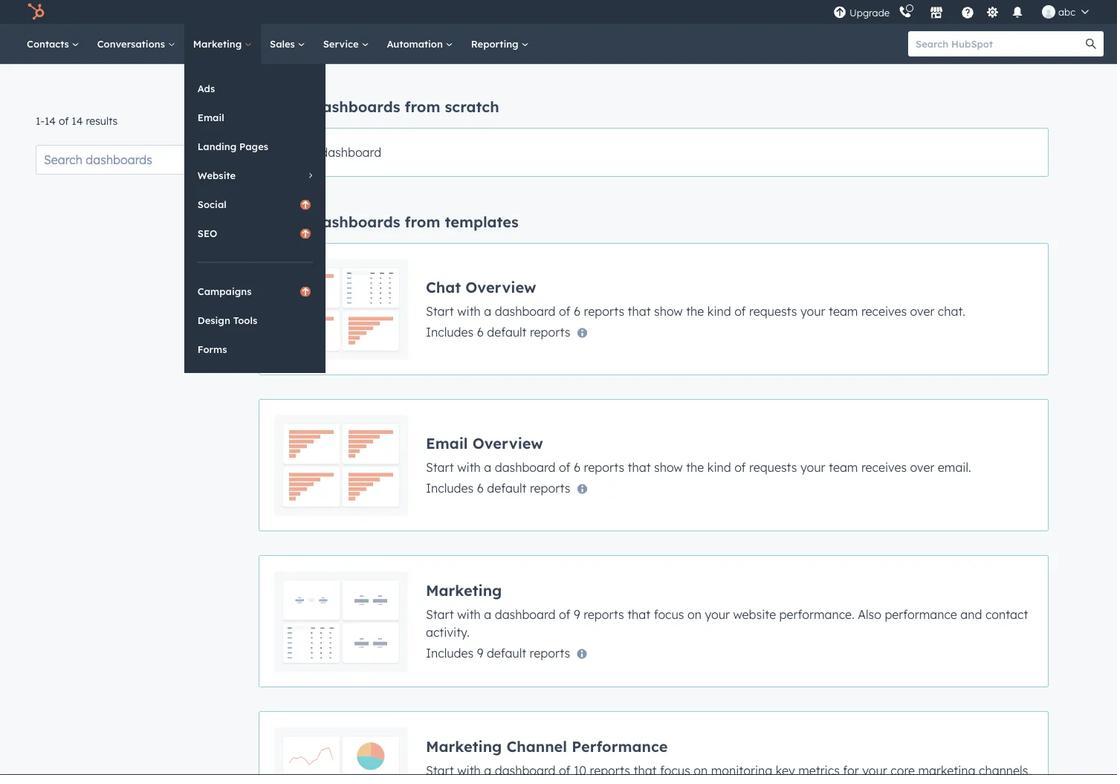 Task type: locate. For each thing, give the bounding box(es) containing it.
overview
[[466, 278, 536, 296], [473, 434, 543, 452]]

team
[[829, 304, 858, 319], [829, 460, 858, 475]]

0 vertical spatial the
[[686, 304, 704, 319]]

1 requests from the top
[[749, 304, 797, 319]]

9 inside marketing start with a dashboard of 9 reports that focus on your website performance. also performance and contact activity.
[[574, 607, 580, 622]]

notifications button
[[1005, 0, 1030, 24]]

from left scratch
[[405, 97, 440, 116]]

1 vertical spatial includes 6 default reports
[[426, 481, 571, 495]]

performance
[[572, 737, 668, 756]]

the for email overview
[[686, 460, 704, 475]]

2 with from the top
[[457, 460, 481, 475]]

1 includes 6 default reports from the top
[[426, 324, 571, 339]]

email inside email 'link'
[[198, 111, 224, 123]]

chat.
[[938, 304, 966, 319]]

show
[[654, 304, 683, 319], [654, 460, 683, 475]]

social link
[[184, 190, 325, 219]]

0 vertical spatial marketing
[[193, 38, 245, 50]]

ads
[[198, 82, 215, 94]]

2 none checkbox from the top
[[259, 399, 1049, 532]]

create
[[259, 97, 308, 116], [259, 213, 308, 231]]

marketing inside marketing channel performance checkbox
[[426, 737, 502, 756]]

gary orlando image
[[1042, 5, 1056, 19]]

of
[[59, 114, 69, 127], [559, 304, 571, 319], [735, 304, 746, 319], [559, 460, 571, 475], [735, 460, 746, 475], [559, 607, 571, 622]]

start inside chat overview start with a dashboard of 6 reports that show the kind of requests your team receives over chat.
[[426, 304, 454, 319]]

1 dashboards from the top
[[313, 97, 400, 116]]

dashboard
[[321, 145, 381, 160], [495, 304, 556, 319], [495, 460, 556, 475], [495, 607, 556, 622]]

1 vertical spatial default
[[487, 481, 527, 495]]

1 vertical spatial from
[[405, 213, 440, 231]]

1 vertical spatial your
[[801, 460, 826, 475]]

team inside email overview start with a dashboard of 6 reports that show the kind of requests your team receives over email.
[[829, 460, 858, 475]]

contacts link
[[18, 24, 88, 64]]

0 horizontal spatial email
[[198, 111, 224, 123]]

2 a from the top
[[484, 460, 492, 475]]

1 kind from the top
[[708, 304, 731, 319]]

3 with from the top
[[457, 607, 481, 622]]

service
[[323, 38, 362, 50]]

marketing for marketing start with a dashboard of 9 reports that focus on your website performance. also performance and contact activity.
[[426, 581, 502, 600]]

2 that from the top
[[628, 460, 651, 475]]

1 start from the top
[[426, 304, 454, 319]]

sales link
[[261, 24, 314, 64]]

2 kind from the top
[[708, 460, 731, 475]]

landing pages
[[198, 140, 268, 152]]

0 vertical spatial kind
[[708, 304, 731, 319]]

1 vertical spatial over
[[910, 460, 935, 475]]

1 vertical spatial marketing
[[426, 581, 502, 600]]

email inside email overview start with a dashboard of 6 reports that show the kind of requests your team receives over email.
[[426, 434, 468, 452]]

includes 6 default reports inside email overview checkbox
[[426, 481, 571, 495]]

from
[[405, 97, 440, 116], [405, 213, 440, 231]]

2 show from the top
[[654, 460, 683, 475]]

marketplaces image
[[930, 7, 943, 20]]

email
[[198, 111, 224, 123], [426, 434, 468, 452]]

0 vertical spatial includes
[[426, 324, 474, 339]]

default
[[487, 324, 527, 339], [487, 481, 527, 495], [487, 646, 526, 661]]

menu
[[832, 0, 1099, 24]]

1 show from the top
[[654, 304, 683, 319]]

seo link
[[184, 219, 325, 248]]

1 vertical spatial requests
[[749, 460, 797, 475]]

includes 6 default reports for email
[[426, 481, 571, 495]]

2 dashboards from the top
[[313, 213, 400, 231]]

kind inside chat overview start with a dashboard of 6 reports that show the kind of requests your team receives over chat.
[[708, 304, 731, 319]]

includes 6 default reports
[[426, 324, 571, 339], [426, 481, 571, 495]]

tools
[[233, 314, 257, 326]]

1 14 from the left
[[45, 114, 56, 127]]

search image
[[1086, 39, 1097, 49]]

automation link
[[378, 24, 462, 64]]

1 create from the top
[[259, 97, 308, 116]]

requests inside email overview start with a dashboard of 6 reports that show the kind of requests your team receives over email.
[[749, 460, 797, 475]]

3 that from the top
[[628, 607, 651, 622]]

1 a from the top
[[484, 304, 492, 319]]

hubspot image
[[27, 3, 45, 21]]

2 create from the top
[[259, 213, 308, 231]]

marketing up activity.
[[426, 581, 502, 600]]

none checkbox chat overview
[[259, 243, 1049, 375]]

also
[[858, 607, 882, 622]]

0 vertical spatial with
[[457, 304, 481, 319]]

1 vertical spatial the
[[686, 460, 704, 475]]

marketing inside marketing start with a dashboard of 9 reports that focus on your website performance. also performance and contact activity.
[[426, 581, 502, 600]]

over for chat overview
[[910, 304, 935, 319]]

1 horizontal spatial 9
[[574, 607, 580, 622]]

1 vertical spatial a
[[484, 460, 492, 475]]

0 vertical spatial requests
[[749, 304, 797, 319]]

1 vertical spatial create
[[259, 213, 308, 231]]

marketplaces button
[[921, 0, 952, 24]]

1 receives from the top
[[862, 304, 907, 319]]

3 none checkbox from the top
[[259, 555, 1049, 688]]

settings image
[[986, 6, 1000, 20]]

focus
[[654, 607, 684, 622]]

Search HubSpot search field
[[908, 31, 1091, 56]]

show inside email overview start with a dashboard of 6 reports that show the kind of requests your team receives over email.
[[654, 460, 683, 475]]

0 vertical spatial receives
[[862, 304, 907, 319]]

1 vertical spatial start
[[426, 460, 454, 475]]

a for chat
[[484, 304, 492, 319]]

campaigns link
[[184, 277, 325, 306]]

email.
[[938, 460, 971, 475]]

3 start from the top
[[426, 607, 454, 622]]

marketing channel performance
[[426, 737, 668, 756]]

from left templates
[[405, 213, 440, 231]]

receives for email overview
[[862, 460, 907, 475]]

2 vertical spatial your
[[705, 607, 730, 622]]

0 vertical spatial overview
[[466, 278, 536, 296]]

over inside chat overview start with a dashboard of 6 reports that show the kind of requests your team receives over chat.
[[910, 304, 935, 319]]

0 vertical spatial show
[[654, 304, 683, 319]]

6
[[574, 304, 581, 319], [477, 324, 484, 339], [574, 460, 581, 475], [477, 481, 484, 495]]

1 over from the top
[[910, 304, 935, 319]]

a inside chat overview start with a dashboard of 6 reports that show the kind of requests your team receives over chat.
[[484, 304, 492, 319]]

includes 6 default reports inside chat overview checkbox
[[426, 324, 571, 339]]

0 vertical spatial none checkbox
[[259, 243, 1049, 375]]

marketing link
[[184, 24, 261, 64]]

0 vertical spatial default
[[487, 324, 527, 339]]

the inside email overview start with a dashboard of 6 reports that show the kind of requests your team receives over email.
[[686, 460, 704, 475]]

abc button
[[1033, 0, 1098, 24]]

your inside chat overview start with a dashboard of 6 reports that show the kind of requests your team receives over chat.
[[801, 304, 826, 319]]

with
[[457, 304, 481, 319], [457, 460, 481, 475], [457, 607, 481, 622]]

2 vertical spatial with
[[457, 607, 481, 622]]

that
[[628, 304, 651, 319], [628, 460, 651, 475], [628, 607, 651, 622]]

from for scratch
[[405, 97, 440, 116]]

2 vertical spatial a
[[484, 607, 492, 622]]

start inside email overview start with a dashboard of 6 reports that show the kind of requests your team receives over email.
[[426, 460, 454, 475]]

reports
[[584, 304, 625, 319], [530, 324, 571, 339], [584, 460, 625, 475], [530, 481, 571, 495], [584, 607, 624, 622], [530, 646, 570, 661]]

0 vertical spatial 9
[[574, 607, 580, 622]]

1 vertical spatial team
[[829, 460, 858, 475]]

9
[[574, 607, 580, 622], [477, 646, 484, 661]]

1 horizontal spatial email
[[426, 434, 468, 452]]

website
[[733, 607, 776, 622]]

1 vertical spatial show
[[654, 460, 683, 475]]

from for templates
[[405, 213, 440, 231]]

over inside email overview start with a dashboard of 6 reports that show the kind of requests your team receives over email.
[[910, 460, 935, 475]]

1 vertical spatial that
[[628, 460, 651, 475]]

a for email
[[484, 460, 492, 475]]

dashboards down "new dashboard"
[[313, 213, 400, 231]]

0 vertical spatial your
[[801, 304, 826, 319]]

includes
[[426, 324, 474, 339], [426, 481, 474, 495], [426, 646, 474, 661]]

create down website link
[[259, 213, 308, 231]]

0 vertical spatial that
[[628, 304, 651, 319]]

receives left email.
[[862, 460, 907, 475]]

0 vertical spatial team
[[829, 304, 858, 319]]

0 vertical spatial create
[[259, 97, 308, 116]]

2 over from the top
[[910, 460, 935, 475]]

sales
[[270, 38, 298, 50]]

1 the from the top
[[686, 304, 704, 319]]

1 vertical spatial includes
[[426, 481, 474, 495]]

contacts
[[27, 38, 72, 50]]

2 vertical spatial start
[[426, 607, 454, 622]]

dashboard inside "checkbox"
[[321, 145, 381, 160]]

ads link
[[184, 74, 325, 103]]

2 vertical spatial marketing
[[426, 737, 502, 756]]

help image
[[961, 7, 975, 20]]

with inside chat overview start with a dashboard of 6 reports that show the kind of requests your team receives over chat.
[[457, 304, 481, 319]]

None checkbox
[[259, 243, 1049, 375], [259, 399, 1049, 532], [259, 555, 1049, 688]]

1 from from the top
[[405, 97, 440, 116]]

dashboards for templates
[[313, 213, 400, 231]]

1 vertical spatial email
[[426, 434, 468, 452]]

forms
[[198, 343, 227, 355]]

dashboards up "new dashboard"
[[313, 97, 400, 116]]

that inside chat overview start with a dashboard of 6 reports that show the kind of requests your team receives over chat.
[[628, 304, 651, 319]]

email for email overview start with a dashboard of 6 reports that show the kind of requests your team receives over email.
[[426, 434, 468, 452]]

design tools
[[198, 314, 257, 326]]

dashboards for scratch
[[313, 97, 400, 116]]

0 vertical spatial from
[[405, 97, 440, 116]]

0 vertical spatial includes 6 default reports
[[426, 324, 571, 339]]

dashboard inside chat overview start with a dashboard of 6 reports that show the kind of requests your team receives over chat.
[[495, 304, 556, 319]]

2 from from the top
[[405, 213, 440, 231]]

0 vertical spatial dashboards
[[313, 97, 400, 116]]

your inside email overview start with a dashboard of 6 reports that show the kind of requests your team receives over email.
[[801, 460, 826, 475]]

dashboards
[[313, 97, 400, 116], [313, 213, 400, 231]]

requests
[[749, 304, 797, 319], [749, 460, 797, 475]]

a inside email overview start with a dashboard of 6 reports that show the kind of requests your team receives over email.
[[484, 460, 492, 475]]

0 horizontal spatial 14
[[45, 114, 56, 127]]

1 vertical spatial dashboards
[[313, 213, 400, 231]]

2 includes 6 default reports from the top
[[426, 481, 571, 495]]

Marketing Channel Performance checkbox
[[259, 711, 1049, 775]]

1 vertical spatial with
[[457, 460, 481, 475]]

with inside email overview start with a dashboard of 6 reports that show the kind of requests your team receives over email.
[[457, 460, 481, 475]]

website link
[[184, 161, 325, 190]]

0 horizontal spatial 9
[[477, 646, 484, 661]]

marketing up ads
[[193, 38, 245, 50]]

1 horizontal spatial 14
[[72, 114, 83, 127]]

1 includes from the top
[[426, 324, 474, 339]]

that for chat overview
[[628, 304, 651, 319]]

2 14 from the left
[[72, 114, 83, 127]]

start inside marketing start with a dashboard of 9 reports that focus on your website performance. also performance and contact activity.
[[426, 607, 454, 622]]

dashboard inside marketing start with a dashboard of 9 reports that focus on your website performance. also performance and contact activity.
[[495, 607, 556, 622]]

email link
[[184, 103, 325, 132]]

your for chat overview
[[801, 304, 826, 319]]

none checkbox containing chat overview
[[259, 243, 1049, 375]]

0 vertical spatial over
[[910, 304, 935, 319]]

1 with from the top
[[457, 304, 481, 319]]

templates
[[445, 213, 519, 231]]

receives inside email overview start with a dashboard of 6 reports that show the kind of requests your team receives over email.
[[862, 460, 907, 475]]

none checkbox containing email overview
[[259, 399, 1049, 532]]

with inside marketing start with a dashboard of 9 reports that focus on your website performance. also performance and contact activity.
[[457, 607, 481, 622]]

show inside chat overview start with a dashboard of 6 reports that show the kind of requests your team receives over chat.
[[654, 304, 683, 319]]

includes for marketing
[[426, 646, 474, 661]]

landing
[[198, 140, 237, 152]]

1 team from the top
[[829, 304, 858, 319]]

new dashboard
[[292, 145, 381, 160]]

1 none checkbox from the top
[[259, 243, 1049, 375]]

2 vertical spatial none checkbox
[[259, 555, 1049, 688]]

receives inside chat overview start with a dashboard of 6 reports that show the kind of requests your team receives over chat.
[[862, 304, 907, 319]]

overview inside chat overview start with a dashboard of 6 reports that show the kind of requests your team receives over chat.
[[466, 278, 536, 296]]

on
[[688, 607, 702, 622]]

help button
[[955, 0, 981, 24]]

includes for chat
[[426, 324, 474, 339]]

start
[[426, 304, 454, 319], [426, 460, 454, 475], [426, 607, 454, 622]]

over left chat.
[[910, 304, 935, 319]]

14
[[45, 114, 56, 127], [72, 114, 83, 127]]

2 requests from the top
[[749, 460, 797, 475]]

receives left chat.
[[862, 304, 907, 319]]

social
[[198, 198, 227, 210]]

0 vertical spatial a
[[484, 304, 492, 319]]

2 includes from the top
[[426, 481, 474, 495]]

2 start from the top
[[426, 460, 454, 475]]

the for chat overview
[[686, 304, 704, 319]]

over
[[910, 304, 935, 319], [910, 460, 935, 475]]

2 receives from the top
[[862, 460, 907, 475]]

2 the from the top
[[686, 460, 704, 475]]

notifications image
[[1011, 7, 1024, 20]]

2 vertical spatial default
[[487, 646, 526, 661]]

overview inside email overview start with a dashboard of 6 reports that show the kind of requests your team receives over email.
[[473, 434, 543, 452]]

reporting
[[471, 38, 521, 50]]

none checkbox containing marketing
[[259, 555, 1049, 688]]

design tools link
[[184, 306, 325, 335]]

3 a from the top
[[484, 607, 492, 622]]

0 vertical spatial start
[[426, 304, 454, 319]]

team inside chat overview start with a dashboard of 6 reports that show the kind of requests your team receives over chat.
[[829, 304, 858, 319]]

abc
[[1059, 6, 1076, 18]]

kind
[[708, 304, 731, 319], [708, 460, 731, 475]]

over left email.
[[910, 460, 935, 475]]

1 that from the top
[[628, 304, 651, 319]]

service link
[[314, 24, 378, 64]]

1 vertical spatial none checkbox
[[259, 399, 1049, 532]]

your
[[801, 304, 826, 319], [801, 460, 826, 475], [705, 607, 730, 622]]

kind for chat overview
[[708, 304, 731, 319]]

1 vertical spatial kind
[[708, 460, 731, 475]]

2 vertical spatial that
[[628, 607, 651, 622]]

dashboard inside email overview start with a dashboard of 6 reports that show the kind of requests your team receives over email.
[[495, 460, 556, 475]]

0 vertical spatial email
[[198, 111, 224, 123]]

2 vertical spatial includes
[[426, 646, 474, 661]]

the
[[686, 304, 704, 319], [686, 460, 704, 475]]

that inside email overview start with a dashboard of 6 reports that show the kind of requests your team receives over email.
[[628, 460, 651, 475]]

the inside chat overview start with a dashboard of 6 reports that show the kind of requests your team receives over chat.
[[686, 304, 704, 319]]

1-14 of 14 results
[[36, 114, 118, 127]]

requests inside chat overview start with a dashboard of 6 reports that show the kind of requests your team receives over chat.
[[749, 304, 797, 319]]

marketing left channel
[[426, 737, 502, 756]]

1 vertical spatial receives
[[862, 460, 907, 475]]

1 vertical spatial overview
[[473, 434, 543, 452]]

receives
[[862, 304, 907, 319], [862, 460, 907, 475]]

marketing
[[193, 38, 245, 50], [426, 581, 502, 600], [426, 737, 502, 756]]

3 includes from the top
[[426, 646, 474, 661]]

marketing inside marketing link
[[193, 38, 245, 50]]

a
[[484, 304, 492, 319], [484, 460, 492, 475], [484, 607, 492, 622]]

create up landing pages link
[[259, 97, 308, 116]]

create dashboards from templates
[[259, 213, 519, 231]]

results
[[86, 114, 118, 127]]

automation
[[387, 38, 446, 50]]

kind inside email overview start with a dashboard of 6 reports that show the kind of requests your team receives over email.
[[708, 460, 731, 475]]

2 team from the top
[[829, 460, 858, 475]]



Task type: vqa. For each thing, say whether or not it's contained in the screenshot.
activity.
yes



Task type: describe. For each thing, give the bounding box(es) containing it.
includes 9 default reports
[[426, 646, 570, 661]]

default for chat overview
[[487, 324, 527, 339]]

marketing for marketing channel performance
[[426, 737, 502, 756]]

conversations
[[97, 38, 168, 50]]

activity.
[[426, 625, 470, 640]]

show for chat overview
[[654, 304, 683, 319]]

start for email
[[426, 460, 454, 475]]

your for email overview
[[801, 460, 826, 475]]

search button
[[1079, 31, 1104, 56]]

marketing for marketing
[[193, 38, 245, 50]]

receives for chat overview
[[862, 304, 907, 319]]

chat overview start with a dashboard of 6 reports that show the kind of requests your team receives over chat.
[[426, 278, 966, 319]]

6 inside chat overview start with a dashboard of 6 reports that show the kind of requests your team receives over chat.
[[574, 304, 581, 319]]

marketing menu
[[184, 64, 325, 373]]

that inside marketing start with a dashboard of 9 reports that focus on your website performance. also performance and contact activity.
[[628, 607, 651, 622]]

6 inside email overview start with a dashboard of 6 reports that show the kind of requests your team receives over email.
[[574, 460, 581, 475]]

a inside marketing start with a dashboard of 9 reports that focus on your website performance. also performance and contact activity.
[[484, 607, 492, 622]]

chat overview image
[[274, 259, 408, 360]]

your inside marketing start with a dashboard of 9 reports that focus on your website performance. also performance and contact activity.
[[705, 607, 730, 622]]

that for email overview
[[628, 460, 651, 475]]

pages
[[239, 140, 268, 152]]

kind for email overview
[[708, 460, 731, 475]]

email overview image
[[274, 415, 408, 516]]

none checkbox marketing
[[259, 555, 1049, 688]]

reports inside email overview start with a dashboard of 6 reports that show the kind of requests your team receives over email.
[[584, 460, 625, 475]]

requests for email overview
[[749, 460, 797, 475]]

marketing start with a dashboard of 9 reports that focus on your website performance. also performance and contact activity.
[[426, 581, 1028, 640]]

scratch
[[445, 97, 499, 116]]

upgrade image
[[833, 6, 847, 20]]

1 vertical spatial 9
[[477, 646, 484, 661]]

menu containing abc
[[832, 0, 1099, 24]]

create dashboards from scratch
[[259, 97, 499, 116]]

Search search field
[[36, 145, 222, 175]]

show for email overview
[[654, 460, 683, 475]]

marketing image
[[274, 571, 408, 672]]

design
[[198, 314, 230, 326]]

calling icon image
[[899, 6, 912, 19]]

channel
[[507, 737, 567, 756]]

chat
[[426, 278, 461, 296]]

hubspot link
[[18, 3, 56, 21]]

upgrade
[[850, 7, 890, 19]]

marketing channel performance image
[[274, 727, 408, 775]]

create for create dashboards from templates
[[259, 213, 308, 231]]

conversations link
[[88, 24, 184, 64]]

forms link
[[184, 335, 325, 364]]

requests for chat overview
[[749, 304, 797, 319]]

1-
[[36, 114, 45, 127]]

of inside marketing start with a dashboard of 9 reports that focus on your website performance. also performance and contact activity.
[[559, 607, 571, 622]]

website
[[198, 169, 236, 181]]

email overview start with a dashboard of 6 reports that show the kind of requests your team receives over email.
[[426, 434, 971, 475]]

seo
[[198, 227, 217, 239]]

reports inside marketing start with a dashboard of 9 reports that focus on your website performance. also performance and contact activity.
[[584, 607, 624, 622]]

New dashboard checkbox
[[259, 128, 1049, 177]]

with for email
[[457, 460, 481, 475]]

campaigns
[[198, 285, 252, 297]]

default for email overview
[[487, 481, 527, 495]]

includes for email
[[426, 481, 474, 495]]

new
[[292, 145, 317, 160]]

team for chat overview
[[829, 304, 858, 319]]

email for email
[[198, 111, 224, 123]]

performance.
[[780, 607, 855, 622]]

reports inside chat overview start with a dashboard of 6 reports that show the kind of requests your team receives over chat.
[[584, 304, 625, 319]]

none checkbox email overview
[[259, 399, 1049, 532]]

and
[[961, 607, 982, 622]]

landing pages link
[[184, 132, 325, 161]]

start for chat
[[426, 304, 454, 319]]

calling icon button
[[893, 2, 918, 22]]

default for marketing
[[487, 646, 526, 661]]

overview for chat overview
[[466, 278, 536, 296]]

create for create dashboards from scratch
[[259, 97, 308, 116]]

contact
[[986, 607, 1028, 622]]

team for email overview
[[829, 460, 858, 475]]

includes 6 default reports for chat
[[426, 324, 571, 339]]

over for email overview
[[910, 460, 935, 475]]

with for chat
[[457, 304, 481, 319]]

overview for email overview
[[473, 434, 543, 452]]

performance
[[885, 607, 957, 622]]

reporting link
[[462, 24, 538, 64]]

settings link
[[984, 4, 1002, 20]]



